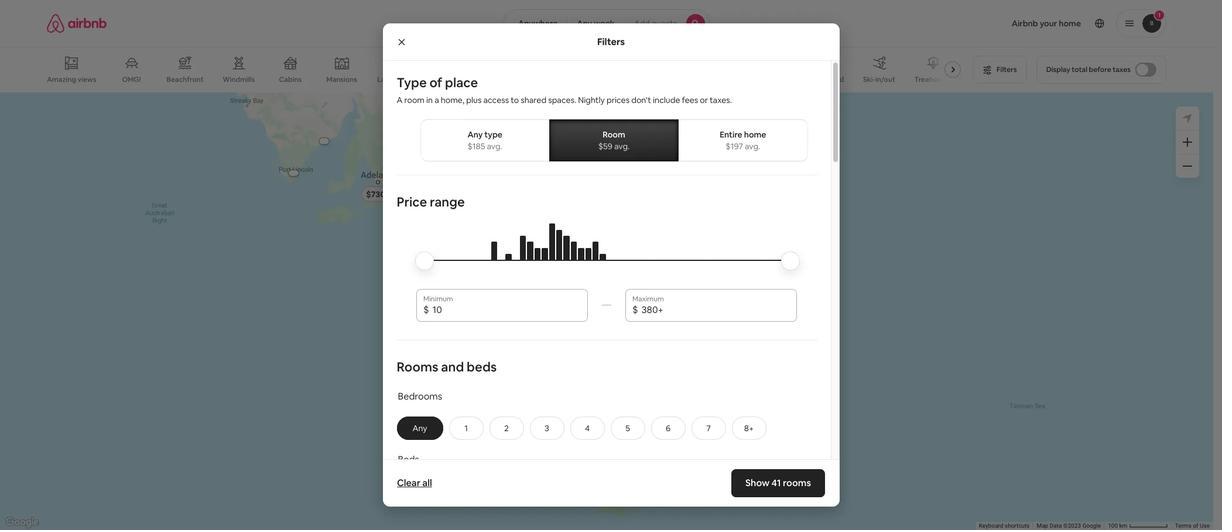 Task type: describe. For each thing, give the bounding box(es) containing it.
$278
[[557, 284, 576, 294]]

show list
[[583, 459, 617, 470]]

1 button
[[449, 417, 483, 440]]

google image
[[3, 515, 42, 531]]

keyboard
[[979, 523, 1003, 529]]

$154 button
[[553, 281, 581, 298]]

week
[[594, 18, 615, 29]]

1 $ text field from the left
[[432, 304, 581, 316]]

show list button
[[571, 451, 642, 479]]

$ for second $ text field from left
[[632, 304, 638, 316]]

$553
[[743, 139, 762, 150]]

before
[[1089, 65, 1111, 74]]

amazing views
[[47, 75, 96, 84]]

$219 button
[[513, 316, 541, 332]]

rooms
[[783, 477, 811, 490]]

$402
[[746, 136, 765, 147]]

$479 button
[[738, 136, 768, 153]]

mansions
[[326, 75, 357, 84]]

avg. inside room ‎$59 avg.
[[614, 141, 630, 152]]

$131
[[486, 259, 503, 270]]

nightly
[[578, 95, 605, 105]]

map data ©2023 google
[[1037, 523, 1101, 529]]

any for type
[[468, 129, 483, 140]]

price range
[[397, 194, 465, 210]]

taxes
[[1113, 65, 1131, 74]]

place
[[445, 74, 478, 91]]

clear
[[397, 477, 420, 490]]

$585 button
[[586, 254, 615, 270]]

room ‎$59 avg.
[[598, 129, 630, 152]]

all
[[422, 477, 432, 490]]

100
[[1108, 523, 1118, 529]]

$219
[[518, 319, 536, 329]]

add
[[634, 18, 650, 29]]

entire home ‎$197 avg.
[[720, 129, 766, 152]]

google map
showing 73 stays. region
[[0, 93, 1213, 531]]

avg. for any type ‎$185 avg.
[[487, 141, 502, 152]]

close image
[[550, 226, 557, 233]]

any type ‎$185 avg.
[[468, 129, 502, 152]]

data
[[1050, 523, 1062, 529]]

anywhere button
[[504, 9, 568, 37]]

room
[[404, 95, 425, 105]]

show 41 rooms
[[746, 477, 811, 490]]

filters
[[597, 35, 625, 48]]

a
[[397, 95, 403, 105]]

8+ element
[[744, 423, 754, 434]]

map
[[1037, 523, 1048, 529]]

terms
[[1175, 523, 1192, 529]]

type of place a room in a home, plus access to shared spaces. nightly prices don't include fees or taxes.
[[397, 74, 732, 105]]

cabins
[[279, 75, 302, 84]]

$191 button
[[549, 227, 577, 243]]

bedrooms
[[398, 390, 442, 403]]

total
[[1072, 65, 1087, 74]]

$83
[[746, 140, 760, 150]]

shared
[[521, 95, 546, 105]]

views
[[78, 75, 96, 84]]

range
[[430, 194, 465, 210]]

2
[[504, 423, 509, 434]]

off-
[[804, 75, 817, 84]]

type
[[484, 129, 502, 140]]

7
[[706, 423, 711, 434]]

a
[[435, 95, 439, 105]]

ski-in/out
[[863, 75, 895, 84]]

avg. for entire home ‎$197 avg.
[[745, 141, 760, 152]]

grid
[[831, 75, 844, 84]]

home,
[[441, 95, 464, 105]]

filters dialog
[[383, 23, 839, 531]]

$ for second $ text field from right
[[423, 304, 429, 316]]

6 button
[[651, 417, 685, 440]]

$402 button
[[740, 133, 770, 150]]

5
[[625, 423, 630, 434]]

the-
[[817, 75, 831, 84]]

none search field containing anywhere
[[504, 9, 710, 37]]

$61 button
[[553, 281, 577, 297]]

type
[[397, 74, 427, 91]]

rooms
[[397, 359, 438, 375]]

show for show 41 rooms
[[746, 477, 770, 490]]

profile element
[[724, 0, 1166, 47]]

‎$185
[[468, 141, 485, 152]]

$236 button
[[616, 404, 648, 421]]

$276
[[521, 311, 539, 321]]

include
[[653, 95, 680, 105]]

tab list inside filters dialog
[[420, 119, 808, 162]]

list
[[605, 459, 617, 470]]

group inside google map
showing 73 stays. region
[[537, 213, 920, 338]]

prices
[[607, 95, 630, 105]]

or
[[700, 95, 708, 105]]

zoom out image
[[1183, 162, 1192, 171]]

skiing
[[435, 75, 455, 84]]



Task type: locate. For each thing, give the bounding box(es) containing it.
any week button
[[567, 9, 625, 37]]

2 vertical spatial any
[[413, 423, 427, 434]]

show left list
[[583, 459, 604, 470]]

show left 41
[[746, 477, 770, 490]]

any element
[[409, 423, 431, 434]]

$154
[[558, 284, 576, 295]]

2 horizontal spatial any
[[577, 18, 592, 29]]

$257
[[747, 130, 766, 140]]

0 horizontal spatial show
[[583, 459, 604, 470]]

amazing
[[47, 75, 76, 84]]

terms of use
[[1175, 523, 1210, 529]]

3
[[545, 423, 549, 434]]

$172 button
[[553, 281, 581, 298]]

$257 $479
[[743, 130, 766, 150]]

shortcuts
[[1005, 523, 1030, 529]]

0 vertical spatial group
[[47, 47, 966, 93]]

group
[[47, 47, 966, 93], [537, 213, 920, 338]]

3 button
[[530, 417, 564, 440]]

any up '‎$185'
[[468, 129, 483, 140]]

show for show list
[[583, 459, 604, 470]]

$276 button
[[515, 308, 545, 324]]

$61
[[558, 284, 572, 294]]

100 km button
[[1104, 522, 1172, 531]]

spaces.
[[548, 95, 576, 105]]

tab list containing any type
[[420, 119, 808, 162]]

0 horizontal spatial avg.
[[487, 141, 502, 152]]

0 vertical spatial show
[[583, 459, 604, 470]]

$ text field
[[432, 304, 581, 316], [641, 304, 790, 316]]

0 vertical spatial of
[[429, 74, 442, 91]]

$509
[[745, 140, 765, 151]]

7 button
[[691, 417, 726, 440]]

display
[[1046, 65, 1070, 74]]

any inside button
[[413, 423, 427, 434]]

©2023
[[1063, 523, 1081, 529]]

display total before taxes button
[[1036, 56, 1166, 84]]

of for place
[[429, 74, 442, 91]]

41
[[772, 477, 781, 490]]

$730 button
[[361, 186, 391, 202]]

1 horizontal spatial avg.
[[614, 141, 630, 152]]

3 avg. from the left
[[745, 141, 760, 152]]

$730
[[366, 189, 385, 199]]

$236
[[622, 407, 643, 418]]

avg.
[[487, 141, 502, 152], [614, 141, 630, 152], [745, 141, 760, 152]]

add guests
[[634, 18, 677, 29]]

terms of use link
[[1175, 523, 1210, 529]]

keyboard shortcuts button
[[979, 522, 1030, 531]]

100 km
[[1108, 523, 1129, 529]]

any down bedrooms
[[413, 423, 427, 434]]

None search field
[[504, 9, 710, 37]]

1 vertical spatial show
[[746, 477, 770, 490]]

use
[[1200, 523, 1210, 529]]

‎$59
[[598, 141, 612, 152]]

1
[[464, 423, 468, 434]]

group containing amazing views
[[47, 47, 966, 93]]

0 horizontal spatial of
[[429, 74, 442, 91]]

0 horizontal spatial $
[[423, 304, 429, 316]]

any for week
[[577, 18, 592, 29]]

show inside button
[[583, 459, 604, 470]]

clear all
[[397, 477, 432, 490]]

0 horizontal spatial any
[[413, 423, 427, 434]]

of inside type of place a room in a home, plus access to shared spaces. nightly prices don't include fees or taxes.
[[429, 74, 442, 91]]

2 $ text field from the left
[[641, 304, 790, 316]]

price
[[397, 194, 427, 210]]

1 vertical spatial any
[[468, 129, 483, 140]]

fees
[[682, 95, 698, 105]]

1 $ from the left
[[423, 304, 429, 316]]

1 horizontal spatial of
[[1193, 523, 1198, 529]]

1 horizontal spatial $
[[632, 304, 638, 316]]

$83 button
[[740, 137, 765, 153]]

2 horizontal spatial avg.
[[745, 141, 760, 152]]

8+ button
[[732, 417, 766, 440]]

2 $ from the left
[[632, 304, 638, 316]]

1 avg. from the left
[[487, 141, 502, 152]]

keyboard shortcuts
[[979, 523, 1030, 529]]

1 horizontal spatial show
[[746, 477, 770, 490]]

of up the a
[[429, 74, 442, 91]]

beachfront
[[167, 75, 204, 84]]

any inside any type ‎$185 avg.
[[468, 129, 483, 140]]

of for use
[[1193, 523, 1198, 529]]

in/out
[[875, 75, 895, 84]]

show
[[583, 459, 604, 470], [746, 477, 770, 490]]

$585
[[591, 256, 610, 267]]

0 vertical spatial any
[[577, 18, 592, 29]]

clear all button
[[391, 472, 438, 495]]

8+
[[744, 423, 754, 434]]

rooms and beds
[[397, 359, 497, 375]]

1 vertical spatial of
[[1193, 523, 1198, 529]]

show inside filters dialog
[[746, 477, 770, 490]]

0 horizontal spatial $ text field
[[432, 304, 581, 316]]

1 vertical spatial group
[[537, 213, 920, 338]]

1 horizontal spatial any
[[468, 129, 483, 140]]

anywhere
[[518, 18, 558, 29]]

omg!
[[122, 75, 141, 84]]

to
[[511, 95, 519, 105]]

zoom in image
[[1183, 138, 1192, 147]]

4 button
[[570, 417, 605, 440]]

$
[[423, 304, 429, 316], [632, 304, 638, 316]]

5 button
[[610, 417, 645, 440]]

off-the-grid
[[804, 75, 844, 84]]

any inside button
[[577, 18, 592, 29]]

access
[[483, 95, 509, 105]]

beds
[[398, 454, 419, 466]]

google
[[1083, 523, 1101, 529]]

avg. inside any type ‎$185 avg.
[[487, 141, 502, 152]]

2 button
[[489, 417, 524, 440]]

km
[[1119, 523, 1127, 529]]

plus
[[466, 95, 482, 105]]

tab list
[[420, 119, 808, 162]]

‎$197
[[726, 141, 743, 152]]

2 avg. from the left
[[614, 141, 630, 152]]

any button
[[397, 417, 443, 440]]

ski-
[[863, 75, 875, 84]]

of left use on the bottom of the page
[[1193, 523, 1198, 529]]

$257 button
[[742, 127, 771, 143]]

$509 button
[[740, 137, 770, 153]]

beds
[[467, 359, 497, 375]]

$553 button
[[738, 136, 767, 152]]

1 horizontal spatial $ text field
[[641, 304, 790, 316]]

room
[[603, 129, 625, 140]]

and
[[441, 359, 464, 375]]

treehouses
[[914, 75, 953, 84]]

most stays cost less than $285 per night. image
[[426, 224, 788, 290]]

avg. inside entire home ‎$197 avg.
[[745, 141, 760, 152]]

4
[[585, 423, 590, 434]]

any left week
[[577, 18, 592, 29]]



Task type: vqa. For each thing, say whether or not it's contained in the screenshot.
Map Data ©2023 Google at the right bottom of the page
yes



